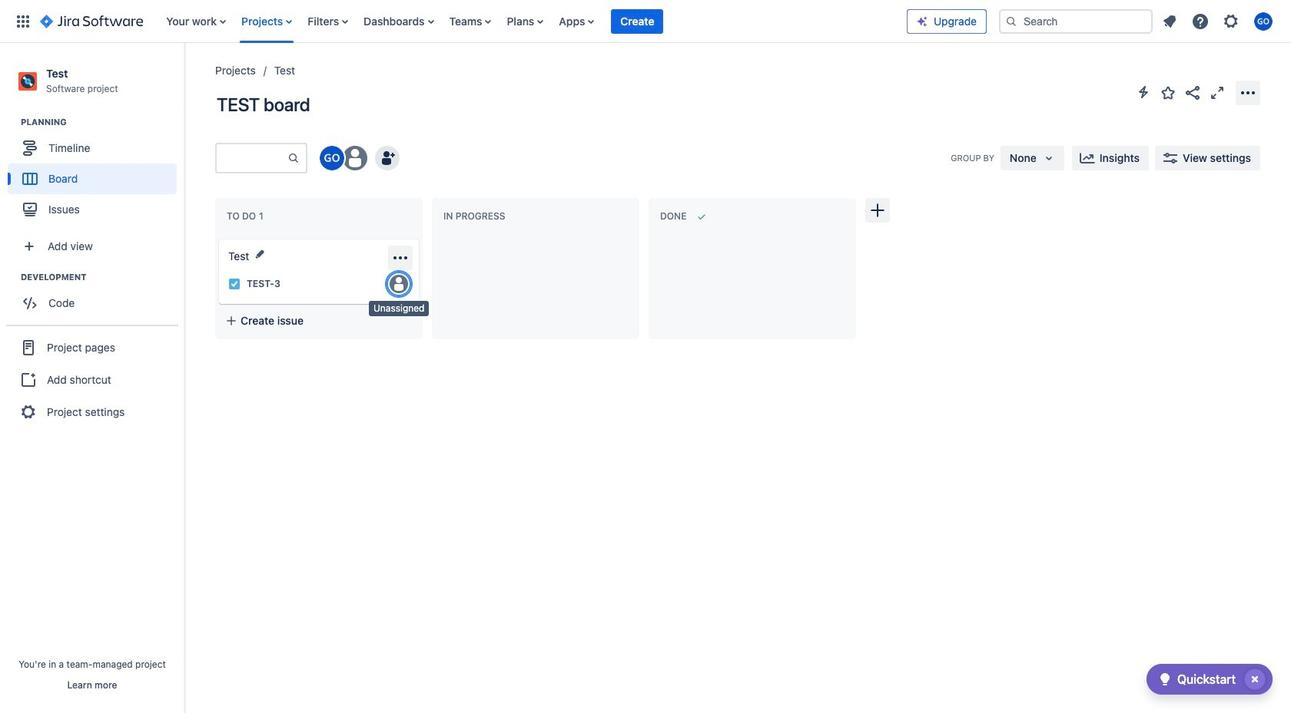 Task type: vqa. For each thing, say whether or not it's contained in the screenshot.
"NOTIFICATION ICON"
no



Task type: describe. For each thing, give the bounding box(es) containing it.
help image
[[1191, 12, 1210, 30]]

heading for development 'image'
[[21, 271, 184, 284]]

settings image
[[1222, 12, 1240, 30]]

enter full screen image
[[1208, 83, 1226, 102]]

your profile and settings image
[[1254, 12, 1273, 30]]

check image
[[1156, 671, 1174, 689]]

group for planning icon
[[8, 116, 184, 230]]

heading for planning icon
[[21, 116, 184, 128]]

add people image
[[378, 149, 397, 168]]

Search field
[[999, 9, 1153, 33]]

development image
[[2, 268, 21, 287]]

group for development 'image'
[[8, 271, 184, 324]]

appswitcher icon image
[[14, 12, 32, 30]]

more actions image
[[1239, 83, 1257, 102]]

to do element
[[227, 211, 267, 222]]

star test board image
[[1159, 83, 1177, 102]]

2 vertical spatial group
[[6, 325, 178, 434]]

dismiss quickstart image
[[1243, 668, 1267, 692]]

notifications image
[[1160, 12, 1179, 30]]

sidebar navigation image
[[168, 61, 201, 92]]

search image
[[1005, 15, 1017, 27]]

sidebar element
[[0, 43, 184, 714]]

more actions for test-3 test image
[[391, 249, 410, 267]]

create issue image
[[208, 229, 227, 247]]

primary element
[[9, 0, 907, 43]]

edit summary image
[[254, 248, 266, 261]]



Task type: locate. For each thing, give the bounding box(es) containing it.
planning image
[[2, 113, 21, 132]]

jira software image
[[40, 12, 143, 30], [40, 12, 143, 30]]

Search this board text field
[[217, 144, 287, 172]]

1 vertical spatial heading
[[21, 271, 184, 284]]

automations menu button icon image
[[1134, 83, 1153, 101]]

None search field
[[999, 9, 1153, 33]]

1 heading from the top
[[21, 116, 184, 128]]

banner
[[0, 0, 1291, 43]]

2 heading from the top
[[21, 271, 184, 284]]

0 horizontal spatial list
[[158, 0, 907, 43]]

list
[[158, 0, 907, 43], [1156, 7, 1282, 35]]

list item
[[611, 0, 664, 43]]

task image
[[228, 278, 241, 290]]

0 vertical spatial heading
[[21, 116, 184, 128]]

1 vertical spatial group
[[8, 271, 184, 324]]

0 vertical spatial group
[[8, 116, 184, 230]]

create column image
[[868, 201, 887, 220]]

heading
[[21, 116, 184, 128], [21, 271, 184, 284]]

tooltip
[[369, 301, 429, 316]]

1 horizontal spatial list
[[1156, 7, 1282, 35]]

group
[[8, 116, 184, 230], [8, 271, 184, 324], [6, 325, 178, 434]]



